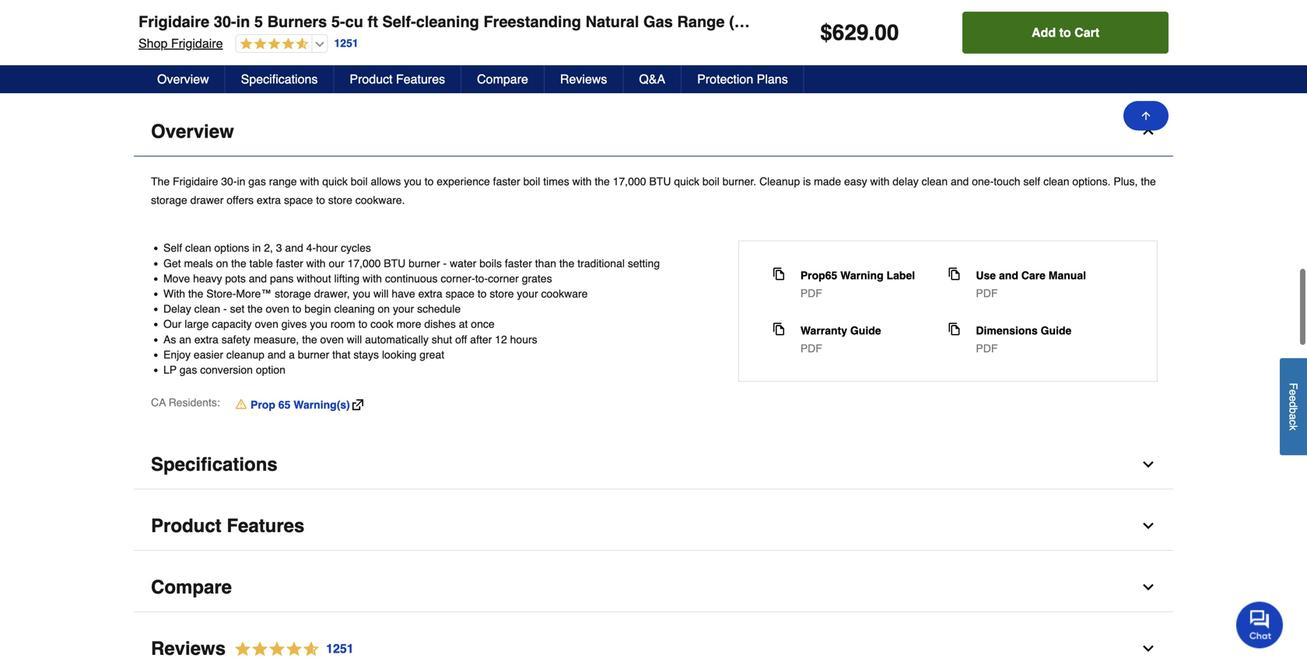 Task type: vqa. For each thing, say whether or not it's contained in the screenshot.
the top Wi-
no



Task type: describe. For each thing, give the bounding box(es) containing it.
q&a button
[[624, 65, 682, 93]]

meals
[[184, 257, 213, 270]]

self
[[1023, 176, 1040, 188]]

garage-
[[538, 0, 580, 2]]

2 vertical spatial oven
[[320, 334, 344, 346]]

capacity
[[212, 318, 252, 331]]

guide for dimensions guide
[[1041, 325, 1072, 337]]

list item containing gallery 2.2-cu ft 1100-watt built-in microwave with sensor cooking controls (fingerprint resistant black stainless steel)
[[666, 0, 818, 80]]

warning(s)
[[294, 399, 350, 412]]

0 vertical spatial overview button
[[142, 65, 225, 93]]

with up without
[[306, 257, 326, 270]]

without
[[297, 273, 331, 285]]

0 vertical spatial oven
[[266, 303, 289, 316]]

2,
[[264, 242, 273, 255]]

to inside the gallery 2.2-cu ft 1100-watt built-in microwave with sensor cooking controls (fingerprint resistant black stainless steel) add to cart
[[734, 57, 744, 70]]

lifting
[[334, 273, 360, 285]]

protection plans button
[[682, 65, 804, 93]]

residents:
[[168, 397, 220, 409]]

warning image
[[236, 398, 247, 411]]

1 vertical spatial features
[[227, 516, 305, 537]]

with right lifting
[[363, 273, 382, 285]]

1 vertical spatial burner
[[298, 349, 329, 361]]

that
[[332, 349, 351, 361]]

made
[[814, 176, 841, 188]]

gallery 2.2-cu ft 1100-watt built-in microwave with sensor cooking controls (fingerprint resistant black stainless steel) link inside list item
[[666, 0, 814, 65]]

22.3-cu ft side-by- side refrigerator with ice maker (black stainless steel) energy star add to cart
[[312, 0, 451, 70]]

prop 65 warning(s)
[[251, 399, 350, 412]]

add inside the gallery 2.2-cu ft 1100-watt built-in microwave with sensor cooking controls (fingerprint resistant black stainless steel) add to cart
[[711, 57, 732, 70]]

ft inside garage-ready 20- cu ft top-freezer refrigerator (black stainless steel)
[[504, 5, 512, 18]]

0 vertical spatial features
[[396, 72, 445, 86]]

1 vertical spatial specifications button
[[134, 441, 1173, 490]]

629
[[832, 20, 869, 45]]

document image for use
[[948, 268, 960, 281]]

1 horizontal spatial your
[[517, 288, 538, 300]]

stainless up black
[[780, 13, 848, 31]]

the right 'times'
[[595, 176, 610, 188]]

$ 629 . 00
[[820, 20, 899, 45]]

warranty
[[800, 325, 847, 337]]

gas inside the frigidaire 30-in gas range with quick boil allows you to experience faster boil times with the 17,000 btu quick boil burner. cleanup is made easy with delay clean and one-touch self clean options. plus, the storage drawer offers extra space to store cookware.
[[248, 176, 266, 188]]

(black inside garage-ready 20- cu ft top-freezer refrigerator (black stainless steel)
[[489, 20, 519, 34]]

set
[[230, 303, 245, 316]]

great
[[420, 349, 444, 361]]

the up pots in the top left of the page
[[231, 257, 246, 270]]

document image for dimensions
[[948, 323, 960, 336]]

btu for burner
[[384, 257, 406, 270]]

(fingerprint
[[666, 36, 723, 49]]

off
[[455, 334, 467, 346]]

cook
[[370, 318, 393, 331]]

dimensions guide pdf
[[976, 325, 1072, 355]]

faster up corner
[[505, 257, 532, 270]]

and inside the use and care manual pdf
[[999, 270, 1018, 282]]

range
[[677, 13, 725, 31]]

add to cart button
[[963, 12, 1169, 54]]

than
[[535, 257, 556, 270]]

easier
[[194, 349, 223, 361]]

freezer
[[536, 5, 572, 18]]

2 horizontal spatial extra
[[418, 288, 442, 300]]

star inside the 22.3-cu ft side-by- side refrigerator with ice maker (black stainless steel) energy star add to cart
[[355, 36, 380, 49]]

extra inside the frigidaire 30-in gas range with quick boil allows you to experience faster boil times with the 17,000 btu quick boil burner. cleanup is made easy with delay clean and one-touch self clean options. plus, the storage drawer offers extra space to store cookware.
[[257, 194, 281, 207]]

product features for the top the product features button
[[350, 72, 445, 86]]

list item containing 22.3-cu ft side-by- side refrigerator with ice maker (black stainless steel) energy star
[[312, 0, 464, 80]]

cart inside 27.8-cu ft french door refrigerator with ice maker (black stainless steel) energy star add to cart
[[216, 57, 239, 70]]

clean up meals
[[185, 242, 211, 255]]

add inside button
[[1032, 25, 1056, 40]]

times
[[543, 176, 569, 188]]

1 vertical spatial you
[[353, 288, 370, 300]]

with right range
[[300, 176, 319, 188]]

1 horizontal spatial compare
[[477, 72, 528, 86]]

faster inside the frigidaire 30-in gas range with quick boil allows you to experience faster boil times with the 17,000 btu quick boil burner. cleanup is made easy with delay clean and one-touch self clean options. plus, the storage drawer offers extra space to store cookware.
[[493, 176, 520, 188]]

freestanding
[[483, 13, 581, 31]]

have
[[392, 288, 415, 300]]

1 horizontal spatial burner
[[409, 257, 440, 270]]

pdf inside warranty guide pdf
[[800, 343, 822, 355]]

frigidaire for the
[[173, 176, 218, 188]]

0 horizontal spatial -
[[223, 303, 227, 316]]

the down gives
[[302, 334, 317, 346]]

with right "easy"
[[870, 176, 890, 188]]

experience
[[437, 176, 490, 188]]

is
[[803, 176, 811, 188]]

burner.
[[722, 176, 756, 188]]

stainless inside 27.8-cu ft french door refrigerator with ice maker (black stainless steel) energy star add to cart
[[202, 20, 245, 34]]

and right 3
[[285, 242, 303, 255]]

(black inside the 22.3-cu ft side-by- side refrigerator with ice maker (black stainless steel) energy star add to cart
[[346, 20, 376, 34]]

drawer
[[190, 194, 224, 207]]

30- inside the frigidaire 30-in gas range with quick boil allows you to experience faster boil times with the 17,000 btu quick boil burner. cleanup is made easy with delay clean and one-touch self clean options. plus, the storage drawer offers extra space to store cookware.
[[221, 176, 237, 188]]

a inside f e e d b a c k button
[[1287, 414, 1300, 420]]

0 horizontal spatial extra
[[194, 334, 218, 346]]

once
[[471, 318, 495, 331]]

use and care manual pdf
[[976, 270, 1086, 300]]

0 vertical spatial product
[[350, 72, 393, 86]]

0 vertical spatial 4.6 stars image
[[236, 37, 308, 52]]

4.6 stars image inside 1251 button
[[226, 640, 355, 659]]

add to cart inside button
[[1032, 25, 1099, 40]]

move
[[163, 273, 190, 285]]

3 add to cart link from the left
[[489, 46, 638, 80]]

use
[[976, 270, 996, 282]]

corner-
[[441, 273, 475, 285]]

gas
[[643, 13, 673, 31]]

frigidaire for shop
[[171, 36, 223, 51]]

cu inside the gallery 2.2-cu ft 1100-watt built-in microwave with sensor cooking controls (fingerprint resistant black stainless steel) add to cart
[[771, 0, 783, 2]]

5
[[254, 13, 263, 31]]

cu inside 27.8-cu ft french door refrigerator with ice maker (black stainless steel) energy star add to cart
[[206, 0, 218, 2]]

the right than
[[559, 257, 574, 270]]

after
[[470, 334, 492, 346]]

chat invite button image
[[1236, 602, 1284, 649]]

self clean options in 2, 3 and 4-hour cycles get meals on the table faster with our 17,000 btu burner - water boils faster than the traditional setting move heavy pots and pans without lifting with continuous corner-to-corner grates with the store-more™ storage drawer, you will have extra space to store your cookware delay clean - set the oven to begin cleaning on your schedule our large capacity oven gives you room to cook more dishes at once as an extra safety measure, the oven will automatically shut off after 12 hours enjoy easier cleanup and a burner that stays looking great lp gas conversion option
[[163, 242, 660, 377]]

1 horizontal spatial cleaning
[[416, 13, 479, 31]]

0 vertical spatial 1251
[[334, 37, 358, 50]]

steel) inside 27.8-cu ft french door refrigerator with ice maker (black stainless steel) energy star add to cart
[[247, 20, 274, 34]]

more™
[[236, 288, 272, 300]]

1100-
[[666, 5, 690, 18]]

pdf inside prop65 warning label pdf
[[800, 288, 822, 300]]

4-
[[306, 242, 316, 255]]

shop
[[138, 36, 168, 51]]

ca
[[151, 397, 166, 409]]

chevron down image for compare
[[1141, 580, 1156, 596]]

steel) right $
[[853, 13, 895, 31]]

cart inside the 22.3-cu ft side-by- side refrigerator with ice maker (black stainless steel) energy star add to cart
[[393, 57, 416, 70]]

and inside the frigidaire 30-in gas range with quick boil allows you to experience faster boil times with the 17,000 btu quick boil burner. cleanup is made easy with delay clean and one-touch self clean options. plus, the storage drawer offers extra space to store cookware.
[[951, 176, 969, 188]]

f e e d b a c k button
[[1280, 359, 1307, 456]]

add to cart link for stainless
[[666, 46, 815, 80]]

1 vertical spatial product features button
[[134, 503, 1173, 552]]

continuous
[[385, 273, 438, 285]]

1 vertical spatial overview
[[151, 121, 234, 143]]

dimensions guide link
[[976, 323, 1072, 339]]

1 vertical spatial overview button
[[134, 108, 1173, 157]]

add to cart link for cart
[[135, 46, 284, 80]]

3
[[276, 242, 282, 255]]

room
[[330, 318, 355, 331]]

by-
[[435, 0, 450, 2]]

setting
[[628, 257, 660, 270]]

0 vertical spatial product features button
[[334, 65, 461, 93]]

water
[[450, 257, 476, 270]]

drawer,
[[314, 288, 350, 300]]

prop65 warning label link
[[800, 268, 915, 284]]

energy inside the 22.3-cu ft side-by- side refrigerator with ice maker (black stainless steel) energy star add to cart
[[312, 36, 352, 49]]

protection
[[697, 72, 753, 86]]

2 vertical spatial you
[[310, 318, 327, 331]]

clean right delay
[[922, 176, 948, 188]]

at
[[459, 318, 468, 331]]

(black inside 27.8-cu ft french door refrigerator with ice maker (black stainless steel) energy star add to cart
[[169, 20, 199, 34]]

link icon image
[[352, 400, 363, 411]]

00
[[875, 20, 899, 45]]

our
[[329, 257, 344, 270]]

an
[[179, 334, 191, 346]]

side-
[[410, 0, 435, 2]]

cu inside garage-ready 20- cu ft top-freezer refrigerator (black stainless steel)
[[489, 5, 501, 18]]

enjoy
[[163, 349, 191, 361]]

the down heavy
[[188, 288, 203, 300]]

the
[[151, 176, 170, 188]]

cookware
[[541, 288, 588, 300]]

2 e from the top
[[1287, 396, 1300, 402]]

ft inside 27.8-cu ft french door refrigerator with ice maker (black stainless steel) energy star add to cart
[[221, 0, 228, 2]]

add inside 27.8-cu ft french door refrigerator with ice maker (black stainless steel) energy star add to cart
[[181, 57, 201, 70]]

cleaning inside self clean options in 2, 3 and 4-hour cycles get meals on the table faster with our 17,000 btu burner - water boils faster than the traditional setting move heavy pots and pans without lifting with continuous corner-to-corner grates with the store-more™ storage drawer, you will have extra space to store your cookware delay clean - set the oven to begin cleaning on your schedule our large capacity oven gives you room to cook more dishes at once as an extra safety measure, the oven will automatically shut off after 12 hours enjoy easier cleanup and a burner that stays looking great lp gas conversion option
[[334, 303, 375, 316]]

store-
[[206, 288, 236, 300]]

cooking
[[726, 20, 768, 34]]

ready
[[580, 0, 611, 2]]

ft inside the 22.3-cu ft side-by- side refrigerator with ice maker (black stainless steel) energy star add to cart
[[400, 0, 407, 2]]

easy
[[844, 176, 867, 188]]

with right 'times'
[[572, 176, 592, 188]]

reviews
[[560, 72, 607, 86]]

pdf inside dimensions guide pdf
[[976, 343, 998, 355]]

0 vertical spatial frigidaire
[[138, 13, 209, 31]]

1 vertical spatial your
[[393, 303, 414, 316]]

1 quick from the left
[[322, 176, 348, 188]]

label
[[887, 270, 915, 282]]

traditional
[[578, 257, 625, 270]]

pdf inside the use and care manual pdf
[[976, 288, 998, 300]]

self
[[163, 242, 182, 255]]

one-
[[972, 176, 994, 188]]

ft down 22.3-
[[368, 13, 378, 31]]

shut
[[432, 334, 452, 346]]

the frigidaire 30-in gas range with quick boil allows you to experience faster boil times with the 17,000 btu quick boil burner. cleanup is made easy with delay clean and one-touch self clean options. plus, the storage drawer offers extra space to store cookware.
[[151, 176, 1156, 207]]

steel) inside the gallery 2.2-cu ft 1100-watt built-in microwave with sensor cooking controls (fingerprint resistant black stainless steel) add to cart
[[712, 52, 739, 65]]

to inside add to cart button
[[1059, 25, 1071, 40]]

chevron down image for product features
[[1141, 519, 1156, 535]]

0 vertical spatial compare button
[[461, 65, 545, 93]]

to inside the 22.3-cu ft side-by- side refrigerator with ice maker (black stainless steel) energy star add to cart
[[380, 57, 391, 70]]

list item containing garage-ready 20- cu ft top-freezer refrigerator (black stainless steel)
[[489, 0, 641, 80]]



Task type: locate. For each thing, give the bounding box(es) containing it.
0 vertical spatial product features
[[350, 72, 445, 86]]

document image
[[772, 268, 785, 281], [948, 268, 960, 281], [772, 323, 785, 336], [948, 323, 960, 336]]

1 horizontal spatial space
[[445, 288, 475, 300]]

add
[[1032, 25, 1056, 40], [181, 57, 201, 70], [358, 57, 378, 70], [535, 57, 555, 70], [711, 57, 732, 70]]

gives
[[281, 318, 307, 331]]

1 refrigerator from the left
[[162, 5, 221, 18]]

steel)
[[853, 13, 895, 31], [247, 20, 274, 34], [424, 20, 451, 34], [567, 20, 594, 34], [712, 52, 739, 65]]

pdf down use
[[976, 288, 998, 300]]

1 maker from the left
[[135, 20, 167, 34]]

looking
[[382, 349, 416, 361]]

refrigerator inside 27.8-cu ft french door refrigerator with ice maker (black stainless steel) energy star add to cart
[[162, 5, 221, 18]]

ft
[[221, 0, 228, 2], [400, 0, 407, 2], [786, 0, 793, 2], [504, 5, 512, 18], [368, 13, 378, 31]]

cleaning up room
[[334, 303, 375, 316]]

0 horizontal spatial gas
[[180, 364, 197, 377]]

27.8-
[[184, 0, 206, 2]]

overview button down q&a 'button'
[[134, 108, 1173, 157]]

hour
[[316, 242, 338, 255]]

maker inside 27.8-cu ft french door refrigerator with ice maker (black stainless steel) energy star add to cart
[[135, 20, 167, 34]]

0 vertical spatial 17,000
[[613, 176, 646, 188]]

in left 5
[[236, 13, 250, 31]]

guide for warranty guide
[[850, 325, 881, 337]]

a down measure,
[[289, 349, 295, 361]]

4.6 stars image
[[236, 37, 308, 52], [226, 640, 355, 659]]

17,000 for the
[[613, 176, 646, 188]]

burner left that
[[298, 349, 329, 361]]

store down corner
[[490, 288, 514, 300]]

refrigerator inside garage-ready 20- cu ft top-freezer refrigerator (black stainless steel)
[[574, 5, 634, 18]]

0 horizontal spatial energy
[[135, 36, 175, 49]]

quick left allows
[[322, 176, 348, 188]]

overview button down shop frigidaire
[[142, 65, 225, 93]]

pots
[[225, 273, 246, 285]]

1 add to cart link from the left
[[135, 46, 284, 80]]

in for options
[[252, 242, 261, 255]]

30- down the french
[[214, 13, 236, 31]]

store left cookware.
[[328, 194, 352, 207]]

a inside self clean options in 2, 3 and 4-hour cycles get meals on the table faster with our 17,000 btu burner - water boils faster than the traditional setting move heavy pots and pans without lifting with continuous corner-to-corner grates with the store-more™ storage drawer, you will have extra space to store your cookware delay clean - set the oven to begin cleaning on your schedule our large capacity oven gives you room to cook more dishes at once as an extra safety measure, the oven will automatically shut off after 12 hours enjoy easier cleanup and a burner that stays looking great lp gas conversion option
[[289, 349, 295, 361]]

the right plus,
[[1141, 176, 1156, 188]]

steel) down ready
[[567, 20, 594, 34]]

care
[[1021, 270, 1046, 282]]

guide right warranty
[[850, 325, 881, 337]]

0 horizontal spatial refrigerator
[[162, 5, 221, 18]]

chevron down image inside 1251 button
[[1141, 642, 1156, 657]]

clean right self
[[1043, 176, 1069, 188]]

guide inside dimensions guide pdf
[[1041, 325, 1072, 337]]

large
[[185, 318, 209, 331]]

pdf down dimensions
[[976, 343, 998, 355]]

1 guide from the left
[[850, 325, 881, 337]]

corner
[[488, 273, 519, 285]]

storage inside self clean options in 2, 3 and 4-hour cycles get meals on the table faster with our 17,000 btu burner - water boils faster than the traditional setting move heavy pots and pans without lifting with continuous corner-to-corner grates with the store-more™ storage drawer, you will have extra space to store your cookware delay clean - set the oven to begin cleaning on your schedule our large capacity oven gives you room to cook more dishes at once as an extra safety measure, the oven will automatically shut off after 12 hours enjoy easier cleanup and a burner that stays looking great lp gas conversion option
[[275, 288, 311, 300]]

frigidaire inside the frigidaire 30-in gas range with quick boil allows you to experience faster boil times with the 17,000 btu quick boil burner. cleanup is made easy with delay clean and one-touch self clean options. plus, the storage drawer offers extra space to store cookware.
[[173, 176, 218, 188]]

0 vertical spatial your
[[517, 288, 538, 300]]

storage down the
[[151, 194, 187, 207]]

star inside 27.8-cu ft french door refrigerator with ice maker (black stainless steel) energy star add to cart
[[178, 36, 203, 49]]

1 ice from the left
[[247, 5, 262, 18]]

add to cart link for to
[[312, 46, 461, 80]]

allows
[[371, 176, 401, 188]]

you down the begin
[[310, 318, 327, 331]]

will down room
[[347, 334, 362, 346]]

add inside the 22.3-cu ft side-by- side refrigerator with ice maker (black stainless steel) energy star add to cart
[[358, 57, 378, 70]]

gas inside self clean options in 2, 3 and 4-hour cycles get meals on the table faster with our 17,000 btu burner - water boils faster than the traditional setting move heavy pots and pans without lifting with continuous corner-to-corner grates with the store-more™ storage drawer, you will have extra space to store your cookware delay clean - set the oven to begin cleaning on your schedule our large capacity oven gives you room to cook more dishes at once as an extra safety measure, the oven will automatically shut off after 12 hours enjoy easier cleanup and a burner that stays looking great lp gas conversion option
[[180, 364, 197, 377]]

22.3-
[[361, 0, 385, 2]]

f e e d b a c k
[[1287, 384, 1300, 431]]

document image left prop65
[[772, 268, 785, 281]]

0 horizontal spatial maker
[[135, 20, 167, 34]]

12
[[495, 334, 507, 346]]

1 horizontal spatial energy
[[312, 36, 352, 49]]

30- up offers
[[221, 176, 237, 188]]

1 star from the left
[[178, 36, 203, 49]]

1 vertical spatial compare button
[[134, 564, 1173, 613]]

0 horizontal spatial will
[[347, 334, 362, 346]]

1 vertical spatial in
[[237, 176, 245, 188]]

star right shop on the left top of the page
[[178, 36, 203, 49]]

protection plans
[[697, 72, 788, 86]]

1 vertical spatial will
[[347, 334, 362, 346]]

chevron down image
[[1141, 458, 1156, 473]]

store inside the frigidaire 30-in gas range with quick boil allows you to experience faster boil times with the 17,000 btu quick boil burner. cleanup is made easy with delay clean and one-touch self clean options. plus, the storage drawer offers extra space to store cookware.
[[328, 194, 352, 207]]

self-
[[382, 13, 416, 31]]

1 e from the top
[[1287, 390, 1300, 396]]

1 horizontal spatial add to cart
[[1032, 25, 1099, 40]]

refrigerator down ready
[[574, 5, 634, 18]]

ice inside the 22.3-cu ft side-by- side refrigerator with ice maker (black stainless steel) energy star add to cart
[[422, 5, 436, 18]]

0 horizontal spatial compare
[[151, 577, 232, 599]]

1 horizontal spatial refrigerator
[[336, 5, 395, 18]]

1 energy from the left
[[135, 36, 175, 49]]

0 vertical spatial on
[[216, 257, 228, 270]]

refrigerator down 27.8-
[[162, 5, 221, 18]]

1 horizontal spatial a
[[1287, 414, 1300, 420]]

prop65 warning label pdf
[[800, 270, 915, 300]]

lp
[[163, 364, 177, 377]]

controls
[[770, 20, 812, 34]]

frigidaire 30-in 5 burners 5-cu ft self-cleaning freestanding natural gas range (black stainless steel)
[[138, 13, 895, 31]]

compare button up 1251 button
[[134, 564, 1173, 613]]

17,000 down "cycles"
[[347, 257, 381, 270]]

energy down door
[[135, 36, 175, 49]]

3 chevron down image from the top
[[1141, 642, 1156, 657]]

storage inside the frigidaire 30-in gas range with quick boil allows you to experience faster boil times with the 17,000 btu quick boil burner. cleanup is made easy with delay clean and one-touch self clean options. plus, the storage drawer offers extra space to store cookware.
[[151, 194, 187, 207]]

1 horizontal spatial will
[[373, 288, 389, 300]]

1 horizontal spatial -
[[443, 257, 447, 270]]

- left water
[[443, 257, 447, 270]]

steel) down by-
[[424, 20, 451, 34]]

with inside the 22.3-cu ft side-by- side refrigerator with ice maker (black stainless steel) energy star add to cart
[[398, 5, 419, 18]]

space inside the frigidaire 30-in gas range with quick boil allows you to experience faster boil times with the 17,000 btu quick boil burner. cleanup is made easy with delay clean and one-touch self clean options. plus, the storage drawer offers extra space to store cookware.
[[284, 194, 313, 207]]

0 vertical spatial specifications button
[[225, 65, 334, 93]]

2 maker from the left
[[312, 20, 343, 34]]

steel) inside garage-ready 20- cu ft top-freezer refrigerator (black stainless steel)
[[567, 20, 594, 34]]

extra up schedule
[[418, 288, 442, 300]]

frigidaire up drawer
[[173, 176, 218, 188]]

energy down 5-
[[312, 36, 352, 49]]

2 vertical spatial frigidaire
[[173, 176, 218, 188]]

btu for quick
[[649, 176, 671, 188]]

17,000 for our
[[347, 257, 381, 270]]

30-
[[214, 13, 236, 31], [221, 176, 237, 188]]

cart inside button
[[1075, 25, 1099, 40]]

2 horizontal spatial refrigerator
[[574, 5, 634, 18]]

delay
[[893, 176, 919, 188]]

specifications for bottom specifications button
[[151, 454, 278, 476]]

27.8-cu ft french door refrigerator with ice maker (black stainless steel) energy star link
[[135, 0, 287, 49], [135, 0, 282, 49]]

0 horizontal spatial ice
[[247, 5, 262, 18]]

stainless inside the 22.3-cu ft side-by- side refrigerator with ice maker (black stainless steel) energy star add to cart
[[379, 20, 422, 34]]

side
[[312, 5, 334, 18]]

a
[[289, 349, 295, 361], [1287, 414, 1300, 420]]

maker down side
[[312, 20, 343, 34]]

e up b
[[1287, 396, 1300, 402]]

to-
[[475, 273, 488, 285]]

your
[[517, 288, 538, 300], [393, 303, 414, 316]]

0 vertical spatial gas
[[248, 176, 266, 188]]

0 horizontal spatial a
[[289, 349, 295, 361]]

and down table
[[249, 273, 267, 285]]

btu
[[649, 176, 671, 188], [384, 257, 406, 270]]

boil left burner.
[[702, 176, 719, 188]]

1 horizontal spatial store
[[490, 288, 514, 300]]

0 horizontal spatial btu
[[384, 257, 406, 270]]

cu down 22.3-
[[345, 13, 363, 31]]

0 vertical spatial extra
[[257, 194, 281, 207]]

1 vertical spatial -
[[223, 303, 227, 316]]

burner up continuous
[[409, 257, 440, 270]]

document image left use
[[948, 268, 960, 281]]

frigidaire up shop frigidaire
[[138, 13, 209, 31]]

maker down door
[[135, 20, 167, 34]]

and
[[951, 176, 969, 188], [285, 242, 303, 255], [999, 270, 1018, 282], [249, 273, 267, 285], [268, 349, 286, 361]]

your down grates
[[517, 288, 538, 300]]

prop65
[[800, 270, 837, 282]]

1 vertical spatial 4.6 stars image
[[226, 640, 355, 659]]

2 horizontal spatial you
[[404, 176, 422, 188]]

sensor
[[690, 20, 724, 34]]

burners
[[267, 13, 327, 31]]

(black right 5-
[[346, 20, 376, 34]]

with inside the gallery 2.2-cu ft 1100-watt built-in microwave with sensor cooking controls (fingerprint resistant black stainless steel) add to cart
[[666, 20, 687, 34]]

ice down side-
[[422, 5, 436, 18]]

2 add to cart link from the left
[[312, 46, 461, 80]]

cu left the french
[[206, 0, 218, 2]]

0 vertical spatial add to cart
[[1032, 25, 1099, 40]]

your down have
[[393, 303, 414, 316]]

energy
[[135, 36, 175, 49], [312, 36, 352, 49]]

0 horizontal spatial quick
[[322, 176, 348, 188]]

specifications down residents:
[[151, 454, 278, 476]]

dishes
[[424, 318, 456, 331]]

and left one-
[[951, 176, 969, 188]]

to inside 27.8-cu ft french door refrigerator with ice maker (black stainless steel) energy star add to cart
[[204, 57, 214, 70]]

1 vertical spatial space
[[445, 288, 475, 300]]

chevron up image
[[1141, 124, 1156, 140]]

gas up offers
[[248, 176, 266, 188]]

1 horizontal spatial gas
[[248, 176, 266, 188]]

space down range
[[284, 194, 313, 207]]

btu inside the frigidaire 30-in gas range with quick boil allows you to experience faster boil times with the 17,000 btu quick boil burner. cleanup is made easy with delay clean and one-touch self clean options. plus, the storage drawer offers extra space to store cookware.
[[649, 176, 671, 188]]

1 horizontal spatial ice
[[422, 5, 436, 18]]

storage down pans on the top left
[[275, 288, 311, 300]]

pdf down warranty
[[800, 343, 822, 355]]

in left 2,
[[252, 242, 261, 255]]

0 horizontal spatial storage
[[151, 194, 187, 207]]

0 vertical spatial overview
[[157, 72, 209, 86]]

17,000 inside self clean options in 2, 3 and 4-hour cycles get meals on the table faster with our 17,000 btu burner - water boils faster than the traditional setting move heavy pots and pans without lifting with continuous corner-to-corner grates with the store-more™ storage drawer, you will have extra space to store your cookware delay clean - set the oven to begin cleaning on your schedule our large capacity oven gives you room to cook more dishes at once as an extra safety measure, the oven will automatically shut off after 12 hours enjoy easier cleanup and a burner that stays looking great lp gas conversion option
[[347, 257, 381, 270]]

document image left warranty
[[772, 323, 785, 336]]

extra down range
[[257, 194, 281, 207]]

plus,
[[1114, 176, 1138, 188]]

1 horizontal spatial product
[[350, 72, 393, 86]]

clean up large
[[194, 303, 220, 316]]

and down measure,
[[268, 349, 286, 361]]

1251 inside button
[[326, 642, 354, 657]]

0 vertical spatial a
[[289, 349, 295, 361]]

conversion
[[200, 364, 253, 377]]

arrow up image
[[1140, 110, 1152, 122]]

1 horizontal spatial star
[[355, 36, 380, 49]]

1 chevron down image from the top
[[1141, 519, 1156, 535]]

0 vertical spatial -
[[443, 257, 447, 270]]

cu inside the 22.3-cu ft side-by- side refrigerator with ice maker (black stainless steel) energy star add to cart
[[385, 0, 397, 2]]

gas right the lp
[[180, 364, 197, 377]]

more
[[396, 318, 421, 331]]

maker
[[135, 20, 167, 34], [312, 20, 343, 34]]

e up d
[[1287, 390, 1300, 396]]

boil
[[351, 176, 368, 188], [523, 176, 540, 188], [702, 176, 719, 188]]

pdf
[[800, 288, 822, 300], [976, 288, 998, 300], [800, 343, 822, 355], [976, 343, 998, 355]]

1 vertical spatial product
[[151, 516, 221, 537]]

overview
[[157, 72, 209, 86], [151, 121, 234, 143]]

specifications for the top specifications button
[[241, 72, 318, 86]]

1 vertical spatial frigidaire
[[171, 36, 223, 51]]

faster right experience
[[493, 176, 520, 188]]

overview up the
[[151, 121, 234, 143]]

2.2-
[[753, 0, 771, 2]]

1 vertical spatial cleaning
[[334, 303, 375, 316]]

add to cart inside list item
[[535, 57, 593, 70]]

cycles
[[341, 242, 371, 255]]

with down side-
[[398, 5, 419, 18]]

1 horizontal spatial boil
[[523, 176, 540, 188]]

list item
[[135, 0, 287, 80], [312, 0, 464, 80], [489, 0, 641, 80], [666, 0, 818, 80]]

4 add to cart link from the left
[[666, 46, 815, 80]]

garage-ready 20- cu ft top-freezer refrigerator (black stainless steel)
[[489, 0, 634, 34]]

on down the options
[[216, 257, 228, 270]]

warranty guide pdf
[[800, 325, 881, 355]]

2 list item from the left
[[312, 0, 464, 80]]

in up offers
[[237, 176, 245, 188]]

1 horizontal spatial on
[[378, 303, 390, 316]]

1 horizontal spatial you
[[353, 288, 370, 300]]

in
[[742, 5, 751, 18]]

space
[[284, 194, 313, 207], [445, 288, 475, 300]]

q&a
[[639, 72, 665, 86]]

on up cook
[[378, 303, 390, 316]]

cart inside the gallery 2.2-cu ft 1100-watt built-in microwave with sensor cooking controls (fingerprint resistant black stainless steel) add to cart
[[747, 57, 769, 70]]

0 vertical spatial you
[[404, 176, 422, 188]]

0 vertical spatial 30-
[[214, 13, 236, 31]]

stainless inside garage-ready 20- cu ft top-freezer refrigerator (black stainless steel)
[[522, 20, 565, 34]]

1 vertical spatial product features
[[151, 516, 305, 537]]

(black up shop frigidaire
[[169, 20, 199, 34]]

in inside the frigidaire 30-in gas range with quick boil allows you to experience faster boil times with the 17,000 btu quick boil burner. cleanup is made easy with delay clean and one-touch self clean options. plus, the storage drawer offers extra space to store cookware.
[[237, 176, 245, 188]]

faster up pans on the top left
[[276, 257, 303, 270]]

pdf down prop65
[[800, 288, 822, 300]]

stays
[[354, 349, 379, 361]]

options.
[[1072, 176, 1111, 188]]

frigidaire down 27.8-
[[171, 36, 223, 51]]

cleaning
[[416, 13, 479, 31], [334, 303, 375, 316]]

1 vertical spatial chevron down image
[[1141, 580, 1156, 596]]

0 vertical spatial burner
[[409, 257, 440, 270]]

0 horizontal spatial burner
[[298, 349, 329, 361]]

2 vertical spatial chevron down image
[[1141, 642, 1156, 657]]

watt
[[690, 5, 715, 18]]

17,000 inside the frigidaire 30-in gas range with quick boil allows you to experience faster boil times with the 17,000 btu quick boil burner. cleanup is made easy with delay clean and one-touch self clean options. plus, the storage drawer offers extra space to store cookware.
[[613, 176, 646, 188]]

cu up microwave
[[771, 0, 783, 2]]

3 refrigerator from the left
[[574, 5, 634, 18]]

gallery 2.2-cu ft 1100-watt built-in microwave with sensor cooking controls (fingerprint resistant black stainless steel) add to cart
[[666, 0, 812, 70]]

in inside self clean options in 2, 3 and 4-hour cycles get meals on the table faster with our 17,000 btu burner - water boils faster than the traditional setting move heavy pots and pans without lifting with continuous corner-to-corner grates with the store-more™ storage drawer, you will have extra space to store your cookware delay clean - set the oven to begin cleaning on your schedule our large capacity oven gives you room to cook more dishes at once as an extra safety measure, the oven will automatically shut off after 12 hours enjoy easier cleanup and a burner that stays looking great lp gas conversion option
[[252, 242, 261, 255]]

1 list item from the left
[[135, 0, 287, 80]]

(black up resistant
[[729, 13, 776, 31]]

1 horizontal spatial product features
[[350, 72, 445, 86]]

cookware.
[[355, 194, 405, 207]]

1 vertical spatial 30-
[[221, 176, 237, 188]]

boil left 'times'
[[523, 176, 540, 188]]

0 horizontal spatial your
[[393, 303, 414, 316]]

1 vertical spatial btu
[[384, 257, 406, 270]]

table
[[249, 257, 273, 270]]

you inside the frigidaire 30-in gas range with quick boil allows you to experience faster boil times with the 17,000 btu quick boil burner. cleanup is made easy with delay clean and one-touch self clean options. plus, the storage drawer offers extra space to store cookware.
[[404, 176, 422, 188]]

guide right dimensions
[[1041, 325, 1072, 337]]

1 horizontal spatial btu
[[649, 176, 671, 188]]

0 horizontal spatial add to cart
[[535, 57, 593, 70]]

in
[[236, 13, 250, 31], [237, 176, 245, 188], [252, 242, 261, 255]]

0 vertical spatial specifications
[[241, 72, 318, 86]]

2 energy from the left
[[312, 36, 352, 49]]

0 vertical spatial cleaning
[[416, 13, 479, 31]]

the down more™
[[248, 303, 263, 316]]

measure,
[[254, 334, 299, 346]]

ft left side-
[[400, 0, 407, 2]]

2 guide from the left
[[1041, 325, 1072, 337]]

specifications button
[[225, 65, 334, 93], [134, 441, 1173, 490]]

warranty guide link
[[800, 323, 881, 339]]

0 vertical spatial in
[[236, 13, 250, 31]]

ice down the french
[[247, 5, 262, 18]]

offers
[[227, 194, 254, 207]]

built-
[[717, 5, 742, 18]]

0 vertical spatial will
[[373, 288, 389, 300]]

document image for warranty
[[772, 323, 785, 336]]

1 vertical spatial 1251
[[326, 642, 354, 657]]

1 boil from the left
[[351, 176, 368, 188]]

1 vertical spatial oven
[[255, 318, 278, 331]]

cleaning down by-
[[416, 13, 479, 31]]

store inside self clean options in 2, 3 and 4-hour cycles get meals on the table faster with our 17,000 btu burner - water boils faster than the traditional setting move heavy pots and pans without lifting with continuous corner-to-corner grates with the store-more™ storage drawer, you will have extra space to store your cookware delay clean - set the oven to begin cleaning on your schedule our large capacity oven gives you room to cook more dishes at once as an extra safety measure, the oven will automatically shut off after 12 hours enjoy easier cleanup and a burner that stays looking great lp gas conversion option
[[490, 288, 514, 300]]

2 star from the left
[[355, 36, 380, 49]]

2 boil from the left
[[523, 176, 540, 188]]

2 chevron down image from the top
[[1141, 580, 1156, 596]]

steel) down the french
[[247, 20, 274, 34]]

0 horizontal spatial you
[[310, 318, 327, 331]]

1 vertical spatial on
[[378, 303, 390, 316]]

ice inside 27.8-cu ft french door refrigerator with ice maker (black stainless steel) energy star add to cart
[[247, 5, 262, 18]]

refrigerator inside the 22.3-cu ft side-by- side refrigerator with ice maker (black stainless steel) energy star add to cart
[[336, 5, 395, 18]]

product features for the product features button to the bottom
[[151, 516, 305, 537]]

stainless inside the gallery 2.2-cu ft 1100-watt built-in microwave with sensor cooking controls (fingerprint resistant black stainless steel) add to cart
[[666, 52, 709, 65]]

2 ice from the left
[[422, 5, 436, 18]]

ft left top-
[[504, 5, 512, 18]]

as
[[163, 334, 176, 346]]

1 vertical spatial compare
[[151, 577, 232, 599]]

0 horizontal spatial on
[[216, 257, 228, 270]]

you down lifting
[[353, 288, 370, 300]]

list item containing 27.8-cu ft french door refrigerator with ice maker (black stainless steel) energy star
[[135, 0, 287, 80]]

cleanup
[[226, 349, 265, 361]]

cleanup
[[759, 176, 800, 188]]

guide inside warranty guide pdf
[[850, 325, 881, 337]]

1 vertical spatial store
[[490, 288, 514, 300]]

space inside self clean options in 2, 3 and 4-hour cycles get meals on the table faster with our 17,000 btu burner - water boils faster than the traditional setting move heavy pots and pans without lifting with continuous corner-to-corner grates with the store-more™ storage drawer, you will have extra space to store your cookware delay clean - set the oven to begin cleaning on your schedule our large capacity oven gives you room to cook more dishes at once as an extra safety measure, the oven will automatically shut off after 12 hours enjoy easier cleanup and a burner that stays looking great lp gas conversion option
[[445, 288, 475, 300]]

refrigerator down 22.3-
[[336, 5, 395, 18]]

reviews button
[[545, 65, 624, 93]]

ft left the french
[[221, 0, 228, 2]]

with inside 27.8-cu ft french door refrigerator with ice maker (black stainless steel) energy star add to cart
[[224, 5, 245, 18]]

steel) up protection
[[712, 52, 739, 65]]

natural
[[586, 13, 639, 31]]

0 horizontal spatial guide
[[850, 325, 881, 337]]

stainless down the french
[[202, 20, 245, 34]]

0 vertical spatial store
[[328, 194, 352, 207]]

ft inside the gallery 2.2-cu ft 1100-watt built-in microwave with sensor cooking controls (fingerprint resistant black stainless steel) add to cart
[[786, 0, 793, 2]]

ca residents:
[[151, 397, 220, 409]]

shop frigidaire
[[138, 36, 223, 51]]

4.6 stars image containing 1251
[[226, 640, 355, 659]]

star down 22.3-
[[355, 36, 380, 49]]

chevron down image
[[1141, 519, 1156, 535], [1141, 580, 1156, 596], [1141, 642, 1156, 657]]

safety
[[222, 334, 251, 346]]

grates
[[522, 273, 552, 285]]

add to cart link
[[135, 46, 284, 80], [312, 46, 461, 80], [489, 46, 638, 80], [666, 46, 815, 80]]

1 vertical spatial storage
[[275, 288, 311, 300]]

steel) inside the 22.3-cu ft side-by- side refrigerator with ice maker (black stainless steel) energy star add to cart
[[424, 20, 451, 34]]

3 list item from the left
[[489, 0, 641, 80]]

in for 30-
[[237, 176, 245, 188]]

1251
[[334, 37, 358, 50], [326, 642, 354, 657]]

specifications down burners
[[241, 72, 318, 86]]

4 list item from the left
[[666, 0, 818, 80]]

storage
[[151, 194, 187, 207], [275, 288, 311, 300]]

2 vertical spatial extra
[[194, 334, 218, 346]]

1 horizontal spatial 17,000
[[613, 176, 646, 188]]

0 vertical spatial compare
[[477, 72, 528, 86]]

document image for prop65
[[772, 268, 785, 281]]

0 horizontal spatial product features
[[151, 516, 305, 537]]

faster
[[493, 176, 520, 188], [276, 257, 303, 270], [505, 257, 532, 270]]

with down the french
[[224, 5, 245, 18]]

1 horizontal spatial storage
[[275, 288, 311, 300]]

energy inside 27.8-cu ft french door refrigerator with ice maker (black stainless steel) energy star add to cart
[[135, 36, 175, 49]]

0 horizontal spatial cleaning
[[334, 303, 375, 316]]

btu inside self clean options in 2, 3 and 4-hour cycles get meals on the table faster with our 17,000 btu burner - water boils faster than the traditional setting move heavy pots and pans without lifting with continuous corner-to-corner grates with the store-more™ storage drawer, you will have extra space to store your cookware delay clean - set the oven to begin cleaning on your schedule our large capacity oven gives you room to cook more dishes at once as an extra safety measure, the oven will automatically shut off after 12 hours enjoy easier cleanup and a burner that stays looking great lp gas conversion option
[[384, 257, 406, 270]]

space down 'corner-'
[[445, 288, 475, 300]]

stainless down freezer
[[522, 20, 565, 34]]

product features
[[350, 72, 445, 86], [151, 516, 305, 537]]

0 horizontal spatial space
[[284, 194, 313, 207]]

guide
[[850, 325, 881, 337], [1041, 325, 1072, 337]]

2 quick from the left
[[674, 176, 699, 188]]

3 boil from the left
[[702, 176, 719, 188]]

2 refrigerator from the left
[[336, 5, 395, 18]]

maker inside the 22.3-cu ft side-by- side refrigerator with ice maker (black stainless steel) energy star add to cart
[[312, 20, 343, 34]]



